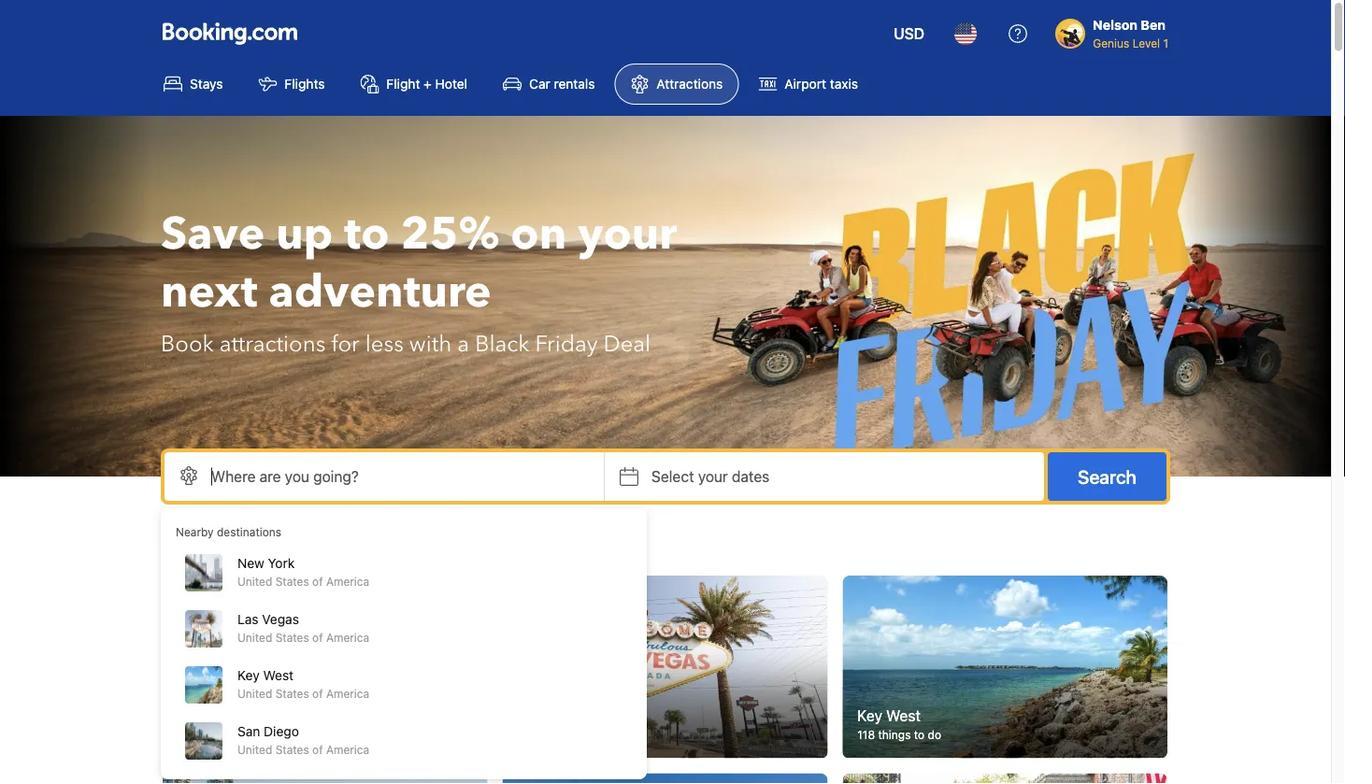 Task type: describe. For each thing, give the bounding box(es) containing it.
hotel
[[435, 76, 468, 92]]

select
[[652, 468, 694, 486]]

car rentals
[[529, 76, 595, 92]]

level
[[1133, 36, 1161, 50]]

las
[[238, 612, 259, 627]]

flight
[[387, 76, 420, 92]]

vegas
[[262, 612, 299, 627]]

key west image
[[843, 576, 1168, 759]]

america for vegas
[[326, 631, 370, 644]]

key for key west united states of america
[[238, 668, 260, 684]]

san diego image
[[163, 774, 488, 784]]

118
[[858, 729, 875, 742]]

of for las vegas
[[312, 631, 323, 644]]

friday
[[535, 329, 598, 360]]

ben
[[1141, 17, 1166, 33]]

do for west
[[928, 729, 942, 742]]

las vegas united states of america
[[238, 612, 370, 644]]

nearby destinations up new york united states of america
[[176, 526, 282, 539]]

destinations up vegas
[[234, 535, 345, 561]]

states for san diego
[[276, 743, 309, 757]]

usd button
[[883, 11, 936, 56]]

1
[[1164, 36, 1169, 50]]

flights link
[[243, 64, 341, 105]]

car
[[529, 76, 551, 92]]

book
[[161, 329, 214, 360]]

las vegas image
[[503, 576, 828, 759]]

next
[[161, 262, 258, 323]]

new york united states of america
[[238, 556, 370, 588]]

Where are you going? search field
[[165, 453, 604, 501]]

west for key west 118 things to do
[[887, 707, 921, 725]]

on
[[511, 204, 567, 265]]

new orleans image
[[843, 774, 1168, 784]]

attractions
[[657, 76, 723, 92]]

for
[[331, 329, 360, 360]]

new york 1200 things to do
[[178, 707, 270, 742]]

nelson ben genius level 1
[[1093, 17, 1169, 50]]

states for new york
[[276, 575, 309, 588]]

save up to 25% on your next adventure book attractions for less with a black friday deal
[[161, 204, 677, 360]]

stays link
[[148, 64, 239, 105]]

airport
[[785, 76, 827, 92]]

with
[[409, 329, 452, 360]]

to for key west
[[914, 729, 925, 742]]

san diego united states of america
[[238, 724, 370, 757]]

nelson
[[1093, 17, 1138, 33]]

taxis
[[830, 76, 858, 92]]

your account menu nelson ben genius level 1 element
[[1056, 8, 1176, 51]]

attractions link
[[615, 64, 739, 105]]

united for key
[[238, 687, 272, 700]]

to for new york
[[243, 729, 253, 742]]

airport taxis
[[785, 76, 858, 92]]

key west united states of america
[[238, 668, 370, 700]]

deal
[[604, 329, 651, 360]]

select your dates
[[652, 468, 770, 486]]

usd
[[894, 25, 925, 43]]

flight + hotel link
[[345, 64, 484, 105]]



Task type: locate. For each thing, give the bounding box(es) containing it.
do right 118
[[928, 729, 942, 742]]

do down the key west united states of america
[[257, 729, 270, 742]]

america for york
[[326, 575, 370, 588]]

0 vertical spatial york
[[268, 556, 295, 571]]

nearby destinations up las
[[163, 535, 345, 561]]

genius
[[1093, 36, 1130, 50]]

united inside las vegas united states of america
[[238, 631, 272, 644]]

1 vertical spatial new
[[178, 707, 208, 725]]

diego
[[264, 724, 299, 740]]

flights
[[285, 76, 325, 92]]

1 vertical spatial key
[[858, 707, 883, 725]]

3 of from the top
[[312, 687, 323, 700]]

key up 'new york 1200 things to do'
[[238, 668, 260, 684]]

attractions
[[220, 329, 326, 360]]

3 united from the top
[[238, 687, 272, 700]]

2 horizontal spatial to
[[914, 729, 925, 742]]

airport taxis link
[[743, 64, 874, 105]]

united inside san diego united states of america
[[238, 743, 272, 757]]

key west 118 things to do
[[858, 707, 942, 742]]

4 of from the top
[[312, 743, 323, 757]]

york up vegas
[[268, 556, 295, 571]]

1 horizontal spatial key
[[858, 707, 883, 725]]

1 horizontal spatial things
[[879, 729, 911, 742]]

nearby destinations
[[176, 526, 282, 539], [163, 535, 345, 561]]

york left the diego
[[212, 707, 242, 725]]

key for key west 118 things to do
[[858, 707, 883, 725]]

states inside the key west united states of america
[[276, 687, 309, 700]]

1 united from the top
[[238, 575, 272, 588]]

new for new york 1200 things to do
[[178, 707, 208, 725]]

search
[[1078, 466, 1137, 488]]

flight + hotel
[[387, 76, 468, 92]]

4 states from the top
[[276, 743, 309, 757]]

of
[[312, 575, 323, 588], [312, 631, 323, 644], [312, 687, 323, 700], [312, 743, 323, 757]]

to
[[344, 204, 390, 265], [243, 729, 253, 742], [914, 729, 925, 742]]

booking.com image
[[163, 22, 297, 45]]

states inside las vegas united states of america
[[276, 631, 309, 644]]

2 states from the top
[[276, 631, 309, 644]]

states inside san diego united states of america
[[276, 743, 309, 757]]

united inside new york united states of america
[[238, 575, 272, 588]]

search button
[[1048, 453, 1167, 501]]

united down las
[[238, 631, 272, 644]]

0 horizontal spatial new
[[178, 707, 208, 725]]

0 horizontal spatial do
[[257, 729, 270, 742]]

1 things from the left
[[207, 729, 240, 742]]

key inside the key west united states of america
[[238, 668, 260, 684]]

do inside 'new york 1200 things to do'
[[257, 729, 270, 742]]

to inside 'new york 1200 things to do'
[[243, 729, 253, 742]]

america for diego
[[326, 743, 370, 757]]

things right 118
[[879, 729, 911, 742]]

0 vertical spatial new
[[238, 556, 264, 571]]

stays
[[190, 76, 223, 92]]

do
[[257, 729, 270, 742], [928, 729, 942, 742]]

1 do from the left
[[257, 729, 270, 742]]

to right 118
[[914, 729, 925, 742]]

2 of from the top
[[312, 631, 323, 644]]

key up 118
[[858, 707, 883, 725]]

york for new york 1200 things to do
[[212, 707, 242, 725]]

new for new york united states of america
[[238, 556, 264, 571]]

nearby
[[176, 526, 214, 539], [163, 535, 229, 561]]

do inside key west 118 things to do
[[928, 729, 942, 742]]

3 states from the top
[[276, 687, 309, 700]]

america inside san diego united states of america
[[326, 743, 370, 757]]

2 do from the left
[[928, 729, 942, 742]]

less
[[365, 329, 404, 360]]

key inside key west 118 things to do
[[858, 707, 883, 725]]

1 horizontal spatial new
[[238, 556, 264, 571]]

1 of from the top
[[312, 575, 323, 588]]

states up the diego
[[276, 687, 309, 700]]

things for west
[[879, 729, 911, 742]]

america inside the key west united states of america
[[326, 687, 370, 700]]

of inside san diego united states of america
[[312, 743, 323, 757]]

america inside las vegas united states of america
[[326, 631, 370, 644]]

25%
[[401, 204, 500, 265]]

2 america from the top
[[326, 631, 370, 644]]

a
[[458, 329, 470, 360]]

rentals
[[554, 76, 595, 92]]

4 america from the top
[[326, 743, 370, 757]]

states down vegas
[[276, 631, 309, 644]]

your inside save up to 25% on your next adventure book attractions for less with a black friday deal
[[578, 204, 677, 265]]

states inside new york united states of america
[[276, 575, 309, 588]]

2 united from the top
[[238, 631, 272, 644]]

0 vertical spatial west
[[263, 668, 294, 684]]

things for york
[[207, 729, 240, 742]]

your
[[578, 204, 677, 265], [698, 468, 728, 486]]

states for key west
[[276, 687, 309, 700]]

black
[[475, 329, 530, 360]]

0 vertical spatial key
[[238, 668, 260, 684]]

united
[[238, 575, 272, 588], [238, 631, 272, 644], [238, 687, 272, 700], [238, 743, 272, 757]]

things inside 'new york 1200 things to do'
[[207, 729, 240, 742]]

york
[[268, 556, 295, 571], [212, 707, 242, 725]]

4 united from the top
[[238, 743, 272, 757]]

new inside new york united states of america
[[238, 556, 264, 571]]

destinations up new york united states of america
[[217, 526, 282, 539]]

key
[[238, 668, 260, 684], [858, 707, 883, 725]]

1 vertical spatial west
[[887, 707, 921, 725]]

0 horizontal spatial your
[[578, 204, 677, 265]]

do for york
[[257, 729, 270, 742]]

of up las vegas united states of america
[[312, 575, 323, 588]]

states down the diego
[[276, 743, 309, 757]]

america
[[326, 575, 370, 588], [326, 631, 370, 644], [326, 687, 370, 700], [326, 743, 370, 757]]

united inside the key west united states of america
[[238, 687, 272, 700]]

new up las
[[238, 556, 264, 571]]

1 horizontal spatial do
[[928, 729, 942, 742]]

1 vertical spatial your
[[698, 468, 728, 486]]

0 horizontal spatial things
[[207, 729, 240, 742]]

west inside key west 118 things to do
[[887, 707, 921, 725]]

up
[[276, 204, 333, 265]]

of inside the key west united states of america
[[312, 687, 323, 700]]

united for new
[[238, 575, 272, 588]]

things inside key west 118 things to do
[[879, 729, 911, 742]]

united for las
[[238, 631, 272, 644]]

of inside new york united states of america
[[312, 575, 323, 588]]

new inside 'new york 1200 things to do'
[[178, 707, 208, 725]]

miami image
[[503, 774, 828, 784]]

america up san diego image
[[326, 743, 370, 757]]

1 horizontal spatial your
[[698, 468, 728, 486]]

2 things from the left
[[879, 729, 911, 742]]

to inside save up to 25% on your next adventure book attractions for less with a black friday deal
[[344, 204, 390, 265]]

united down san at the bottom
[[238, 743, 272, 757]]

states for las vegas
[[276, 631, 309, 644]]

new york image
[[163, 576, 488, 759]]

states
[[276, 575, 309, 588], [276, 631, 309, 644], [276, 687, 309, 700], [276, 743, 309, 757]]

0 horizontal spatial key
[[238, 668, 260, 684]]

york inside new york united states of america
[[268, 556, 295, 571]]

destinations
[[217, 526, 282, 539], [234, 535, 345, 561]]

of up the key west united states of america
[[312, 631, 323, 644]]

west inside the key west united states of america
[[263, 668, 294, 684]]

0 horizontal spatial west
[[263, 668, 294, 684]]

adventure
[[269, 262, 492, 323]]

america up the key west united states of america
[[326, 631, 370, 644]]

things right '1200'
[[207, 729, 240, 742]]

1 america from the top
[[326, 575, 370, 588]]

west for key west united states of america
[[263, 668, 294, 684]]

0 horizontal spatial york
[[212, 707, 242, 725]]

1200
[[178, 729, 204, 742]]

united for san
[[238, 743, 272, 757]]

to inside key west 118 things to do
[[914, 729, 925, 742]]

new up '1200'
[[178, 707, 208, 725]]

states up vegas
[[276, 575, 309, 588]]

1 horizontal spatial to
[[344, 204, 390, 265]]

0 vertical spatial your
[[578, 204, 677, 265]]

san
[[238, 724, 260, 740]]

your right on
[[578, 204, 677, 265]]

america up san diego united states of america
[[326, 687, 370, 700]]

west
[[263, 668, 294, 684], [887, 707, 921, 725]]

of for key west
[[312, 687, 323, 700]]

york for new york united states of america
[[268, 556, 295, 571]]

new
[[238, 556, 264, 571], [178, 707, 208, 725]]

america for west
[[326, 687, 370, 700]]

1 horizontal spatial york
[[268, 556, 295, 571]]

united up san at the bottom
[[238, 687, 272, 700]]

+
[[424, 76, 432, 92]]

1 vertical spatial york
[[212, 707, 242, 725]]

united up las
[[238, 575, 272, 588]]

of for new york
[[312, 575, 323, 588]]

york inside 'new york 1200 things to do'
[[212, 707, 242, 725]]

1 states from the top
[[276, 575, 309, 588]]

to right up
[[344, 204, 390, 265]]

of inside las vegas united states of america
[[312, 631, 323, 644]]

of up san diego image
[[312, 743, 323, 757]]

america inside new york united states of america
[[326, 575, 370, 588]]

to left the diego
[[243, 729, 253, 742]]

your left dates
[[698, 468, 728, 486]]

of up san diego united states of america
[[312, 687, 323, 700]]

things
[[207, 729, 240, 742], [879, 729, 911, 742]]

save
[[161, 204, 265, 265]]

america up las vegas united states of america
[[326, 575, 370, 588]]

dates
[[732, 468, 770, 486]]

0 horizontal spatial to
[[243, 729, 253, 742]]

car rentals link
[[487, 64, 611, 105]]

1 horizontal spatial west
[[887, 707, 921, 725]]

of for san diego
[[312, 743, 323, 757]]

3 america from the top
[[326, 687, 370, 700]]



Task type: vqa. For each thing, say whether or not it's contained in the screenshot.
York to the top
yes



